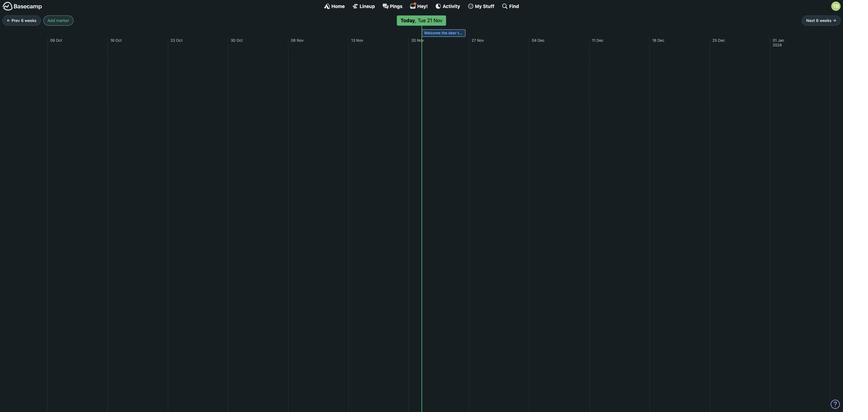 Task type: describe. For each thing, give the bounding box(es) containing it.
18 dec
[[653, 38, 665, 43]]

pings button
[[383, 3, 403, 9]]

main element
[[0, 0, 844, 12]]

marker
[[56, 18, 69, 23]]

2 the from the left
[[463, 31, 468, 35]]

1 6 from the left
[[21, 18, 24, 23]]

nov for 27 nov
[[477, 38, 484, 43]]

11
[[593, 38, 596, 43]]

next
[[807, 18, 816, 23]]

27 nov
[[472, 38, 484, 43]]

→
[[833, 18, 837, 23]]

01 jan 2024
[[773, 38, 785, 47]]

welcome
[[424, 31, 441, 35]]

stuff
[[483, 3, 495, 9]]

09
[[50, 38, 55, 43]]

carnival
[[469, 31, 483, 35]]

hey!
[[418, 3, 428, 9]]

1 the from the left
[[442, 31, 448, 35]]

welcome the deer to the carnival
[[424, 31, 483, 35]]

home
[[332, 3, 345, 9]]

01
[[773, 38, 777, 43]]

add
[[48, 18, 55, 23]]

06
[[291, 38, 296, 43]]

my
[[475, 3, 482, 9]]

1 weeks from the left
[[25, 18, 36, 23]]

prev
[[12, 18, 20, 23]]

16 oct
[[110, 38, 122, 43]]

find button
[[502, 3, 519, 9]]

jan
[[778, 38, 785, 43]]

pings
[[390, 3, 403, 9]]

2 6 from the left
[[817, 18, 819, 23]]

oct for 09 oct
[[56, 38, 62, 43]]

18
[[653, 38, 657, 43]]

04 dec
[[532, 38, 545, 43]]

←
[[7, 18, 10, 23]]

my stuff
[[475, 3, 495, 9]]



Task type: vqa. For each thing, say whether or not it's contained in the screenshot.
1st weeks from right
yes



Task type: locate. For each thing, give the bounding box(es) containing it.
6
[[21, 18, 24, 23], [817, 18, 819, 23]]

nov for 20 nov
[[417, 38, 424, 43]]

oct for 23 oct
[[176, 38, 183, 43]]

to
[[458, 31, 462, 35]]

4 nov from the left
[[477, 38, 484, 43]]

activity
[[443, 3, 460, 9]]

3 nov from the left
[[417, 38, 424, 43]]

06 nov
[[291, 38, 304, 43]]

25 dec
[[713, 38, 726, 43]]

1 horizontal spatial the
[[463, 31, 468, 35]]

nov for 13 nov
[[357, 38, 363, 43]]

dec right 04
[[538, 38, 545, 43]]

1 nov from the left
[[297, 38, 304, 43]]

dec for 25 dec
[[719, 38, 726, 43]]

nov right 06 in the top of the page
[[297, 38, 304, 43]]

25
[[713, 38, 718, 43]]

nov right 27
[[477, 38, 484, 43]]

16
[[110, 38, 115, 43]]

lineup
[[360, 3, 375, 9]]

oct for 30 oct
[[237, 38, 243, 43]]

next 6 weeks →
[[807, 18, 837, 23]]

oct right 23
[[176, 38, 183, 43]]

4 dec from the left
[[719, 38, 726, 43]]

nov right 20
[[417, 38, 424, 43]]

1 horizontal spatial weeks
[[820, 18, 832, 23]]

1 dec from the left
[[538, 38, 545, 43]]

20 nov
[[412, 38, 424, 43]]

13
[[351, 38, 356, 43]]

11 dec
[[593, 38, 604, 43]]

30
[[231, 38, 236, 43]]

oct
[[56, 38, 62, 43], [116, 38, 122, 43], [176, 38, 183, 43], [237, 38, 243, 43]]

3 oct from the left
[[176, 38, 183, 43]]

the
[[442, 31, 448, 35], [463, 31, 468, 35]]

the left deer at the right
[[442, 31, 448, 35]]

20
[[412, 38, 416, 43]]

dec for 11 dec
[[597, 38, 604, 43]]

weeks right prev
[[25, 18, 36, 23]]

2 oct from the left
[[116, 38, 122, 43]]

find
[[510, 3, 519, 9]]

hey! button
[[410, 2, 428, 9]]

switch accounts image
[[2, 2, 42, 11]]

tim burton image
[[832, 2, 841, 11]]

home link
[[324, 3, 345, 9]]

the right to
[[463, 31, 468, 35]]

dec
[[538, 38, 545, 43], [597, 38, 604, 43], [658, 38, 665, 43], [719, 38, 726, 43]]

2024
[[773, 43, 783, 47]]

oct for 16 oct
[[116, 38, 122, 43]]

oct right 30 at the top of page
[[237, 38, 243, 43]]

13 nov
[[351, 38, 363, 43]]

nov for 06 nov
[[297, 38, 304, 43]]

dec for 18 dec
[[658, 38, 665, 43]]

weeks left the →
[[820, 18, 832, 23]]

oct right the 16 at left top
[[116, 38, 122, 43]]

dec for 04 dec
[[538, 38, 545, 43]]

30 oct
[[231, 38, 243, 43]]

activity link
[[436, 3, 460, 9]]

0 horizontal spatial 6
[[21, 18, 24, 23]]

1 oct from the left
[[56, 38, 62, 43]]

lineup link
[[353, 3, 375, 9]]

oct right 09
[[56, 38, 62, 43]]

nov right 13
[[357, 38, 363, 43]]

2 dec from the left
[[597, 38, 604, 43]]

0 horizontal spatial the
[[442, 31, 448, 35]]

1 horizontal spatial 6
[[817, 18, 819, 23]]

← prev 6 weeks
[[7, 18, 36, 23]]

09 oct
[[50, 38, 62, 43]]

2 nov from the left
[[357, 38, 363, 43]]

my stuff button
[[468, 3, 495, 9]]

27
[[472, 38, 476, 43]]

4 oct from the left
[[237, 38, 243, 43]]

deer
[[449, 31, 457, 35]]

add marker link
[[43, 15, 74, 26]]

6 right next
[[817, 18, 819, 23]]

today
[[401, 18, 415, 23]]

nov
[[297, 38, 304, 43], [357, 38, 363, 43], [417, 38, 424, 43], [477, 38, 484, 43]]

dec right 11
[[597, 38, 604, 43]]

2 weeks from the left
[[820, 18, 832, 23]]

add marker
[[48, 18, 69, 23]]

04
[[532, 38, 537, 43]]

weeks
[[25, 18, 36, 23], [820, 18, 832, 23]]

3 dec from the left
[[658, 38, 665, 43]]

0 horizontal spatial weeks
[[25, 18, 36, 23]]

6 right prev
[[21, 18, 24, 23]]

23 oct
[[171, 38, 183, 43]]

23
[[171, 38, 175, 43]]

dec right 18
[[658, 38, 665, 43]]

welcome the deer to the carnival link
[[422, 29, 483, 37]]

dec right 25
[[719, 38, 726, 43]]



